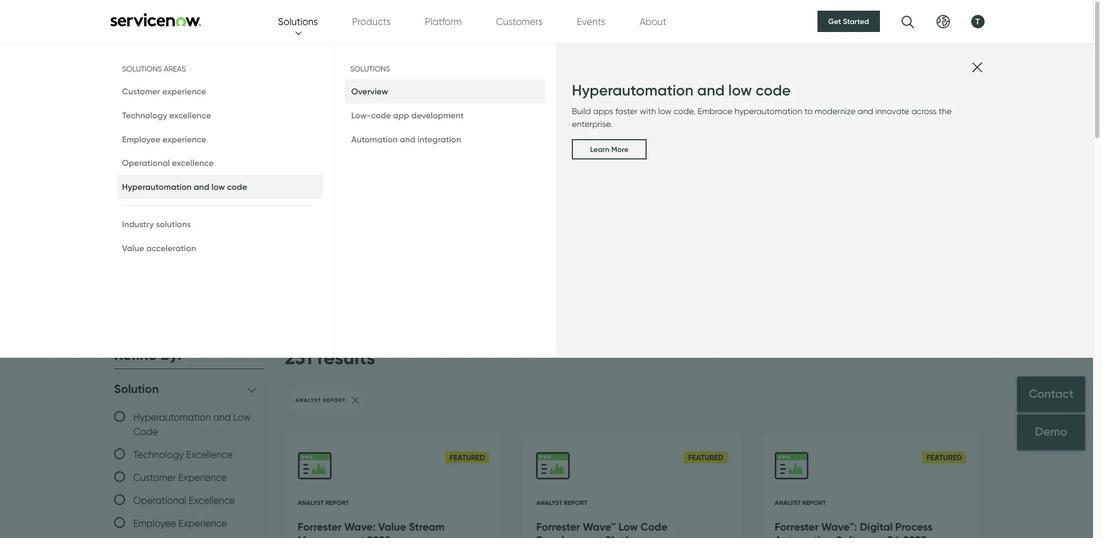 Task type: vqa. For each thing, say whether or not it's contained in the screenshot.
left "Oslo University Hospital" image
no



Task type: locate. For each thing, give the bounding box(es) containing it.
code down new
[[227, 182, 247, 192]]

experience
[[178, 472, 227, 484], [179, 518, 227, 529]]

1 vertical spatial excellence
[[172, 158, 214, 168]]

code inside hyperautomation and low code
[[133, 426, 158, 438]]

hyperautomation up faster
[[572, 81, 694, 99]]

areas
[[164, 65, 186, 73]]

stream
[[409, 521, 445, 534]]

0 horizontal spatial hyperautomation and low code
[[122, 182, 247, 192]]

experience down areas
[[162, 86, 206, 97]]

center
[[170, 76, 209, 89]]

technology down customer experience
[[122, 110, 167, 121]]

resource
[[114, 76, 168, 89]]

employee for employee experience
[[133, 518, 176, 529]]

forrester for forrester wave: value stream management 2022
[[298, 521, 342, 534]]

2 analyst from the left
[[536, 499, 562, 507]]

experience for employee experience
[[179, 518, 227, 529]]

analyst report up wave™
[[536, 499, 587, 507]]

code
[[756, 81, 791, 99], [371, 110, 391, 121], [227, 182, 247, 192]]

hyperautomation and low code up code.
[[572, 81, 791, 99]]

1 report from the left
[[325, 499, 349, 507]]

code inside forrester wave™ low code development platform
[[641, 521, 667, 534]]

0 horizontal spatial an
[[383, 150, 401, 168]]

0 vertical spatial experience
[[178, 472, 227, 484]]

customer experience
[[122, 86, 206, 97]]

1 vertical spatial operational
[[133, 495, 186, 506]]

forrester
[[298, 521, 342, 534], [536, 521, 580, 534], [775, 521, 819, 534]]

0 vertical spatial excellence
[[169, 110, 211, 121]]

1 analyst report from the left
[[298, 499, 349, 507]]

1 horizontal spatial automation
[[775, 534, 833, 539]]

analyst for forrester wave: value stream management 2022
[[298, 499, 324, 507]]

0 horizontal spatial forrester
[[298, 521, 342, 534]]

3 analyst from the left
[[775, 499, 801, 507]]

1 horizontal spatial low
[[618, 521, 638, 534]]

customer experience
[[133, 472, 227, 484]]

forrester inside forrester wave™ low code development platform
[[536, 521, 580, 534]]

low for and
[[233, 412, 251, 423]]

1 featured from the left
[[450, 454, 485, 463]]

industry
[[122, 219, 154, 230]]

3 featured from the left
[[927, 454, 962, 463]]

2 horizontal spatial solutions
[[350, 65, 390, 73]]

1 horizontal spatial code
[[641, 521, 667, 534]]

hyperautomation and low code down operational excellence
[[122, 182, 247, 192]]

process
[[895, 521, 933, 534]]

3 report from the left
[[802, 499, 826, 507]]

1 vertical spatial experience
[[162, 134, 206, 144]]

whether
[[114, 150, 173, 168]]

customer experience link
[[117, 80, 323, 103]]

analyst report up management
[[298, 499, 349, 507]]

2 vertical spatial hyperautomation
[[133, 412, 211, 423]]

servicenow
[[281, 150, 362, 168]]

0 vertical spatial experience
[[162, 86, 206, 97]]

2 analyst report from the left
[[536, 499, 587, 507]]

1 horizontal spatial code
[[371, 110, 391, 121]]

2 report from the left
[[564, 499, 587, 507]]

products
[[352, 16, 391, 27]]

experience inside 'link'
[[162, 86, 206, 97]]

0 horizontal spatial featured
[[450, 454, 485, 463]]

0 horizontal spatial you
[[177, 150, 201, 168]]

experience up operational excellence
[[178, 472, 227, 484]]

or
[[365, 150, 379, 168]]

1 vertical spatial experience
[[179, 518, 227, 529]]

technology excellence
[[133, 449, 233, 461]]

2 horizontal spatial analyst report
[[775, 499, 826, 507]]

are
[[205, 150, 228, 168]]

report up the wave™:
[[802, 499, 826, 507]]

1 horizontal spatial to
[[804, 106, 813, 117]]

0 horizontal spatial solutions
[[122, 65, 162, 73]]

1 vertical spatial automation
[[775, 534, 833, 539]]

by:
[[161, 346, 182, 364]]

low for wave™
[[618, 521, 638, 534]]

1 horizontal spatial hyperautomation and low code
[[572, 81, 791, 99]]

0 vertical spatial low
[[233, 412, 251, 423]]

customer for customer experience
[[133, 472, 176, 484]]

1 vertical spatial technology
[[133, 449, 184, 461]]

1 vertical spatial hyperautomation and low code
[[122, 182, 247, 192]]

to
[[804, 106, 813, 117], [263, 150, 278, 168]]

1 horizontal spatial analyst
[[536, 499, 562, 507]]

experience up operational excellence
[[162, 134, 206, 144]]

analyst report up the wave™:
[[775, 499, 826, 507]]

hyperautomation and low code
[[572, 81, 791, 99], [122, 182, 247, 192]]

to right new
[[263, 150, 278, 168]]

excellence
[[169, 110, 211, 121], [172, 158, 214, 168]]

1 horizontal spatial solutions
[[278, 16, 318, 27]]

industry solutions link
[[117, 213, 323, 236]]

clear
[[227, 349, 251, 360]]

get started
[[828, 17, 869, 26]]

solutions for "solutions" popup button at the top left of the page
[[278, 16, 318, 27]]

1 horizontal spatial you
[[722, 150, 747, 168]]

1 horizontal spatial an
[[630, 150, 648, 168]]

2 horizontal spatial forrester
[[775, 521, 819, 534]]

experience for customer experience
[[162, 86, 206, 97]]

0 vertical spatial low
[[728, 81, 752, 99]]

0 vertical spatial operational
[[122, 158, 170, 168]]

analyst
[[296, 397, 321, 404]]

value
[[122, 243, 144, 254], [378, 521, 406, 534]]

an
[[383, 150, 401, 168], [630, 150, 648, 168]]

1 horizontal spatial analyst report
[[536, 499, 587, 507]]

option
[[652, 150, 696, 168]]

1 vertical spatial hyperautomation
[[122, 182, 192, 192]]

low-code app development link
[[345, 103, 545, 127]]

value right 'wave:'
[[378, 521, 406, 534]]

an right more
[[630, 150, 648, 168]]

value acceleration link
[[117, 236, 323, 260]]

report up wave™
[[564, 499, 587, 507]]

0 vertical spatial code
[[133, 426, 158, 438]]

1 vertical spatial low
[[618, 521, 638, 534]]

3 analyst report from the left
[[775, 499, 826, 507]]

2 horizontal spatial report
[[802, 499, 826, 507]]

overview link
[[345, 80, 545, 103]]

resource center
[[114, 76, 209, 89]]

1 an from the left
[[383, 150, 401, 168]]

refine
[[114, 346, 157, 364]]

excellence down center
[[169, 110, 211, 121]]

operational
[[122, 158, 170, 168], [133, 495, 186, 506]]

0 vertical spatial to
[[804, 106, 813, 117]]

excellence up employee experience
[[189, 495, 235, 506]]

featured
[[450, 454, 485, 463], [688, 454, 723, 463], [927, 454, 962, 463]]

code for forrester wave™ low code development platform
[[641, 521, 667, 534]]

with
[[640, 106, 656, 117]]

an right the or
[[383, 150, 401, 168]]

forrester inside forrester wave™: digital process automation software, q4 2023
[[775, 521, 819, 534]]

code left app
[[371, 110, 391, 121]]

report up 'wave:'
[[325, 499, 349, 507]]

employee down operational excellence
[[133, 518, 176, 529]]

hyperautomation down operational excellence
[[122, 182, 192, 192]]

analyst report
[[298, 499, 349, 507], [536, 499, 587, 507], [775, 499, 826, 507]]

solutions
[[278, 16, 318, 27], [122, 65, 162, 73], [350, 65, 390, 73]]

customer
[[122, 86, 160, 97], [133, 472, 176, 484]]

2 vertical spatial low
[[211, 182, 225, 192]]

low down "operational excellence" link
[[211, 182, 225, 192]]

excellence down hyperautomation and low code
[[186, 449, 233, 461]]

value down industry at the top of page
[[122, 243, 144, 254]]

hyperautomation for apps
[[572, 81, 694, 99]]

1 analyst from the left
[[298, 499, 324, 507]]

0 horizontal spatial analyst
[[298, 499, 324, 507]]

0 vertical spatial value
[[122, 243, 144, 254]]

customer down technology excellence
[[133, 472, 176, 484]]

code up hyperautomation
[[756, 81, 791, 99]]

customer inside 'link'
[[122, 86, 160, 97]]

1 forrester from the left
[[298, 521, 342, 534]]

to left modernize
[[804, 106, 813, 117]]

employee
[[122, 134, 160, 144], [133, 518, 176, 529]]

hyperautomation inside hyperautomation and low code
[[133, 412, 211, 423]]

0 horizontal spatial code
[[133, 426, 158, 438]]

analyst
[[298, 499, 324, 507], [536, 499, 562, 507], [775, 499, 801, 507]]

resource
[[114, 98, 258, 140]]

1 horizontal spatial low
[[658, 106, 671, 117]]

hyperautomation up technology excellence
[[133, 412, 211, 423]]

1 horizontal spatial forrester
[[536, 521, 580, 534]]

report
[[323, 397, 346, 404]]

technology inside 'technology excellence' link
[[122, 110, 167, 121]]

customers button
[[496, 14, 543, 29]]

employee experience link
[[117, 127, 323, 151]]

1 vertical spatial value
[[378, 521, 406, 534]]

2 featured from the left
[[688, 454, 723, 463]]

0 vertical spatial hyperautomation
[[572, 81, 694, 99]]

0 vertical spatial code
[[756, 81, 791, 99]]

analyst report
[[296, 397, 346, 404]]

customer down the solutions areas
[[122, 86, 160, 97]]

learn more link
[[572, 140, 647, 160]]

0 vertical spatial customer
[[122, 86, 160, 97]]

platform button
[[425, 14, 462, 29]]

0 vertical spatial employee
[[122, 134, 160, 144]]

low inside hyperautomation and low code
[[233, 412, 251, 423]]

excellence for technology excellence
[[186, 449, 233, 461]]

technology excellence
[[122, 110, 211, 121]]

technology for technology excellence
[[133, 449, 184, 461]]

1 vertical spatial customer
[[133, 472, 176, 484]]

excellence down employee experience link
[[172, 158, 214, 168]]

2 horizontal spatial analyst
[[775, 499, 801, 507]]

1 vertical spatial code
[[641, 521, 667, 534]]

2 horizontal spatial featured
[[927, 454, 962, 463]]

low right with
[[658, 106, 671, 117]]

0 vertical spatial technology
[[122, 110, 167, 121]]

operational down customer experience
[[133, 495, 186, 506]]

2 experience from the top
[[162, 134, 206, 144]]

forrester wave™: digital process automation software, q4 2023
[[775, 521, 933, 539]]

1 experience from the top
[[162, 86, 206, 97]]

operational for operational excellence
[[133, 495, 186, 506]]

0 horizontal spatial automation
[[351, 134, 398, 144]]

1 horizontal spatial featured
[[688, 454, 723, 463]]

forrester left wave™
[[536, 521, 580, 534]]

you right "for"
[[722, 150, 747, 168]]

employee up whether at the left of the page
[[122, 134, 160, 144]]

2 vertical spatial code
[[227, 182, 247, 192]]

wave:
[[344, 521, 376, 534]]

hyperautomation and low code
[[133, 412, 251, 438]]

experience down operational excellence
[[179, 518, 227, 529]]

0 horizontal spatial to
[[263, 150, 278, 168]]

operational for operational excellence
[[122, 158, 170, 168]]

forrester inside forrester wave: value stream management 2022
[[298, 521, 342, 534]]

automation and integration
[[351, 134, 461, 144]]

1 vertical spatial employee
[[133, 518, 176, 529]]

automation
[[351, 134, 398, 144], [775, 534, 833, 539]]

0 vertical spatial automation
[[351, 134, 398, 144]]

2 you from the left
[[722, 150, 747, 168]]

for
[[700, 150, 718, 168]]

low
[[233, 412, 251, 423], [618, 521, 638, 534]]

you left are
[[177, 150, 201, 168]]

1 horizontal spatial value
[[378, 521, 406, 534]]

0 vertical spatial excellence
[[186, 449, 233, 461]]

forrester left the wave™:
[[775, 521, 819, 534]]

center
[[267, 98, 375, 140]]

1 vertical spatial low
[[658, 106, 671, 117]]

results
[[317, 346, 375, 369]]

employee for employee experience
[[122, 134, 160, 144]]

excellence
[[186, 449, 233, 461], [189, 495, 235, 506]]

excellence for operational excellence
[[189, 495, 235, 506]]

events button
[[577, 14, 605, 29]]

and inside hyperautomation and low code
[[213, 412, 231, 423]]

1 horizontal spatial report
[[564, 499, 587, 507]]

low inside build apps faster with low code. embrace hyperautomation to modernize and innovate across the enterprise.
[[658, 106, 671, 117]]

0 horizontal spatial low
[[211, 182, 225, 192]]

0 horizontal spatial report
[[325, 499, 349, 507]]

0 horizontal spatial analyst report
[[298, 499, 349, 507]]

value inside forrester wave: value stream management 2022
[[378, 521, 406, 534]]

featured for forrester wave™: digital process automation software, q4 2023
[[927, 454, 962, 463]]

you
[[177, 150, 201, 168], [722, 150, 747, 168]]

servicenow image
[[109, 13, 202, 26]]

overview
[[351, 86, 388, 97]]

customers
[[496, 16, 543, 27]]

1 vertical spatial code
[[371, 110, 391, 121]]

technology up customer experience
[[133, 449, 184, 461]]

low up "embrace" at the right top of the page
[[728, 81, 752, 99]]

faster
[[615, 106, 638, 117]]

2 forrester from the left
[[536, 521, 580, 534]]

operational excellence
[[122, 158, 214, 168]]

analyst report for wave™:
[[775, 499, 826, 507]]

operational down employee experience
[[122, 158, 170, 168]]

forrester left 'wave:'
[[298, 521, 342, 534]]

1 vertical spatial excellence
[[189, 495, 235, 506]]

3 forrester from the left
[[775, 521, 819, 534]]

low inside forrester wave™ low code development platform
[[618, 521, 638, 534]]

solutions button
[[278, 14, 318, 29]]

0 horizontal spatial low
[[233, 412, 251, 423]]



Task type: describe. For each thing, give the bounding box(es) containing it.
report for wave™:
[[802, 499, 826, 507]]

hyperautomation and low code link
[[117, 175, 323, 199]]

automation inside forrester wave™: digital process automation software, q4 2023
[[775, 534, 833, 539]]

build apps faster with low code. embrace hyperautomation to modernize and innovate across the enterprise.
[[572, 106, 952, 129]]

to inside build apps faster with low code. embrace hyperautomation to modernize and innovate across the enterprise.
[[804, 106, 813, 117]]

Search resources field
[[114, 251, 979, 303]]

customer for customer experience
[[122, 86, 160, 97]]

experience for customer experience
[[178, 472, 227, 484]]

2 horizontal spatial low
[[728, 81, 752, 99]]

about
[[639, 16, 666, 27]]

value acceleration
[[122, 243, 196, 254]]

integration
[[418, 134, 461, 144]]

new
[[231, 150, 260, 168]]

started
[[843, 17, 869, 26]]

solutions areas
[[122, 65, 186, 73]]

forrester for forrester wave™ low code development platform
[[536, 521, 580, 534]]

all
[[253, 349, 264, 360]]

enterprise.
[[572, 119, 612, 129]]

forrester wave™ low code development platform
[[536, 521, 667, 539]]

2023
[[903, 534, 927, 539]]

hyperautomation and low code inside hyperautomation and low code link
[[122, 182, 247, 192]]

management
[[298, 534, 364, 539]]

0 horizontal spatial value
[[122, 243, 144, 254]]

technology excellence link
[[117, 103, 323, 127]]

build
[[572, 106, 591, 117]]

hyperautomation for excellence
[[133, 412, 211, 423]]

excellence for operational excellence
[[172, 158, 214, 168]]

analyst for forrester wave™: digital process automation software, q4 2023
[[775, 499, 801, 507]]

modernize
[[815, 106, 856, 117]]

development
[[411, 110, 464, 121]]

low-code app development
[[351, 110, 464, 121]]

featured for forrester wave™ low code development platform
[[688, 454, 723, 463]]

wave™:
[[821, 521, 857, 534]]

embrace
[[698, 106, 732, 117]]

operational excellence link
[[117, 151, 323, 175]]

platform
[[425, 16, 462, 27]]

q4
[[886, 534, 900, 539]]

the
[[939, 106, 952, 117]]

low inside hyperautomation and low code link
[[211, 182, 225, 192]]

analyst for forrester wave™ low code development platform
[[536, 499, 562, 507]]

we
[[569, 150, 589, 168]]

report for wave™
[[564, 499, 587, 507]]

0 horizontal spatial code
[[227, 182, 247, 192]]

experience for employee experience
[[162, 134, 206, 144]]

have
[[593, 150, 627, 168]]

across
[[911, 106, 937, 117]]

2 an from the left
[[630, 150, 648, 168]]

wave™
[[583, 521, 616, 534]]

app
[[393, 110, 409, 121]]

code.
[[674, 106, 696, 117]]

more
[[611, 145, 629, 155]]

clear all
[[227, 349, 264, 360]]

software,
[[836, 534, 883, 539]]

resource center
[[114, 98, 375, 140]]

acceleration
[[146, 243, 196, 254]]

development platform
[[536, 534, 647, 539]]

digital
[[860, 521, 893, 534]]

whether you are new to servicenow or an experienced developer, we have an option for you
[[114, 150, 747, 168]]

clear all link
[[227, 347, 264, 363]]

solutions for solutions areas
[[122, 65, 162, 73]]

231 results
[[285, 346, 375, 369]]

1 vertical spatial to
[[263, 150, 278, 168]]

products button
[[352, 14, 391, 29]]

1 you from the left
[[177, 150, 201, 168]]

innovate
[[875, 106, 909, 117]]

experienced
[[404, 150, 490, 168]]

analyst report for wave:
[[298, 499, 349, 507]]

excellence for technology excellence
[[169, 110, 211, 121]]

2 horizontal spatial code
[[756, 81, 791, 99]]

solution
[[114, 382, 159, 397]]

technology for technology excellence
[[122, 110, 167, 121]]

automation and integration link
[[345, 127, 545, 151]]

and inside build apps faster with low code. embrace hyperautomation to modernize and innovate across the enterprise.
[[858, 106, 873, 117]]

forrester for forrester wave™: digital process automation software, q4 2023
[[775, 521, 819, 534]]

get started link
[[818, 11, 880, 32]]

operational excellence
[[133, 495, 235, 506]]

apps
[[593, 106, 613, 117]]

solutions
[[156, 219, 191, 230]]

hyperautomation
[[735, 106, 802, 117]]

analyst report for wave™
[[536, 499, 587, 507]]

low-
[[351, 110, 371, 121]]

code for hyperautomation and low code
[[133, 426, 158, 438]]

employee experience
[[133, 518, 227, 529]]

2022
[[367, 534, 390, 539]]

developer,
[[494, 150, 565, 168]]

employee experience
[[122, 134, 206, 144]]

learn
[[590, 145, 609, 155]]

featured for forrester wave: value stream management 2022
[[450, 454, 485, 463]]

231
[[285, 346, 312, 369]]

refine by:
[[114, 346, 182, 364]]

report for wave:
[[325, 499, 349, 507]]

0 vertical spatial hyperautomation and low code
[[572, 81, 791, 99]]

industry solutions
[[122, 219, 191, 230]]

get
[[828, 17, 841, 26]]

about button
[[639, 14, 666, 29]]



